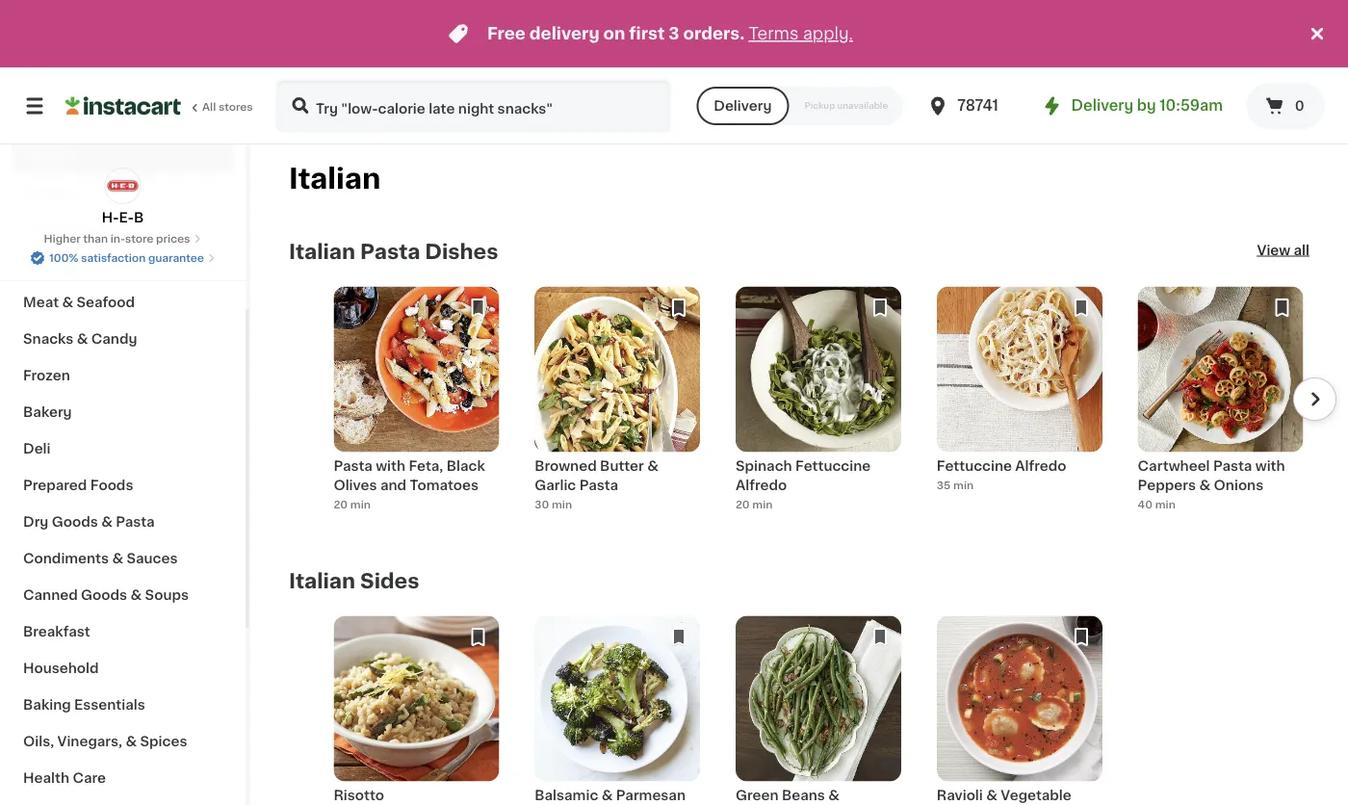 Task type: describe. For each thing, give the bounding box(es) containing it.
delivery for delivery by 10:59am
[[1072, 99, 1134, 113]]

with inside cartwheel pasta with peppers & onions
[[1256, 459, 1286, 473]]

min for browned butter & garlic pasta
[[552, 499, 572, 510]]

italian pasta dishes
[[289, 242, 499, 262]]

candy
[[91, 332, 137, 346]]

higher than in-store prices link
[[44, 231, 202, 247]]

store
[[125, 234, 154, 244]]

on
[[604, 26, 626, 42]]

deli link
[[12, 431, 234, 467]]

0 button
[[1247, 83, 1326, 129]]

meat & seafood
[[23, 296, 135, 309]]

alfredo inside "spinach fettuccine alfredo"
[[736, 478, 787, 492]]

2 fettuccine from the left
[[937, 459, 1013, 473]]

produce
[[23, 186, 82, 199]]

balsamic & parmesan
[[535, 789, 686, 805]]

meat & seafood link
[[12, 284, 234, 321]]

recipe card group containing cartwheel pasta with peppers & onions
[[1138, 287, 1304, 524]]

spinach fettuccine alfredo
[[736, 459, 871, 492]]

italian sides
[[289, 571, 420, 592]]

frozen link
[[12, 357, 234, 394]]

& left sauces
[[112, 552, 123, 566]]

apply.
[[803, 26, 854, 42]]

orders.
[[684, 26, 745, 42]]

deli
[[23, 442, 51, 456]]

and
[[381, 478, 407, 492]]

35
[[937, 480, 951, 490]]

delivery for delivery
[[714, 99, 772, 113]]

min for fettuccine alfredo
[[954, 480, 974, 490]]

stores
[[219, 102, 253, 112]]

view all link
[[1258, 240, 1310, 263]]

all stores link
[[66, 79, 254, 133]]

recipe card group containing risotto
[[334, 616, 499, 805]]

20 min for spinach fettuccine alfredo
[[736, 499, 773, 510]]

care
[[73, 772, 106, 785]]

italian for italian
[[289, 165, 381, 192]]

with inside pasta with feta, black olives and tomatoes
[[376, 459, 406, 473]]

health
[[23, 772, 69, 785]]

40 min
[[1138, 499, 1176, 510]]

breakfast link
[[12, 614, 234, 650]]

beans
[[782, 789, 826, 802]]

100%
[[49, 253, 79, 264]]

recipe card group containing ravioli & vegetable
[[937, 616, 1103, 805]]

italian for italian sides
[[289, 571, 356, 592]]

feta,
[[409, 459, 443, 473]]

risotto link
[[334, 616, 499, 805]]

beverages link
[[12, 248, 234, 284]]

health care link
[[12, 760, 234, 797]]

all
[[1295, 243, 1310, 257]]

recipes link
[[12, 138, 234, 174]]

guarantee
[[148, 253, 204, 264]]

e-
[[119, 211, 134, 224]]

& left eggs
[[64, 223, 75, 236]]

condiments & sauces link
[[12, 541, 234, 577]]

essentials
[[74, 699, 145, 712]]

delivery by 10:59am link
[[1041, 94, 1224, 118]]

snacks & candy
[[23, 332, 137, 346]]

dry goods & pasta link
[[12, 504, 234, 541]]

35 min
[[937, 480, 974, 490]]

fettuccine alfredo
[[937, 459, 1067, 473]]

prepared
[[23, 479, 87, 492]]

canned
[[23, 589, 78, 602]]

instacart logo image
[[66, 94, 181, 118]]

free
[[487, 26, 526, 42]]

& inside cartwheel pasta with peppers & onions
[[1200, 478, 1211, 492]]

free delivery on first 3 orders. terms apply.
[[487, 26, 854, 42]]

green beans & link
[[736, 616, 902, 805]]

browned butter & garlic pasta
[[535, 459, 659, 492]]

olives
[[334, 478, 377, 492]]

limited time offer region
[[0, 0, 1307, 67]]

h-
[[102, 211, 119, 224]]

recipe card group containing spinach fettuccine alfredo
[[736, 287, 902, 524]]

all
[[202, 102, 216, 112]]

delivery
[[530, 26, 600, 42]]

min for spinach fettuccine alfredo
[[753, 499, 773, 510]]

& inside green beans &
[[829, 789, 840, 802]]

20 for spinach fettuccine alfredo
[[736, 499, 750, 510]]

first
[[630, 26, 665, 42]]

all stores
[[202, 102, 253, 112]]

breakfast
[[23, 625, 90, 639]]

goods for canned
[[81, 589, 127, 602]]

foods
[[90, 479, 133, 492]]

& inside ravioli & vegetable
[[987, 789, 998, 802]]

satisfaction
[[81, 253, 146, 264]]

30 min
[[535, 499, 572, 510]]

terms
[[749, 26, 799, 42]]

baking essentials link
[[12, 687, 234, 724]]

40
[[1138, 499, 1153, 510]]

household
[[23, 662, 99, 675]]

78741 button
[[927, 79, 1043, 133]]

black
[[447, 459, 485, 473]]

dairy
[[23, 223, 61, 236]]

dishes
[[425, 242, 499, 262]]

ravioli & vegetable link
[[937, 616, 1103, 805]]

oils, vinegars, & spices
[[23, 735, 187, 749]]



Task type: vqa. For each thing, say whether or not it's contained in the screenshot.
Likely Out Of Stock
no



Task type: locate. For each thing, give the bounding box(es) containing it.
in-
[[111, 234, 125, 244]]

pasta inside cartwheel pasta with peppers & onions
[[1214, 459, 1253, 473]]

higher
[[44, 234, 81, 244]]

butter
[[600, 459, 644, 473]]

dairy & eggs link
[[12, 211, 234, 248]]

& left soups
[[131, 589, 142, 602]]

min down peppers
[[1156, 499, 1176, 510]]

oils,
[[23, 735, 54, 749]]

service type group
[[697, 87, 904, 125]]

peppers
[[1138, 478, 1197, 492]]

1 horizontal spatial with
[[1256, 459, 1286, 473]]

with up onions
[[1256, 459, 1286, 473]]

10:59am
[[1160, 99, 1224, 113]]

pasta left dishes
[[360, 242, 420, 262]]

&
[[64, 223, 75, 236], [62, 296, 73, 309], [77, 332, 88, 346], [648, 459, 659, 473], [1200, 478, 1211, 492], [101, 515, 113, 529], [112, 552, 123, 566], [131, 589, 142, 602], [126, 735, 137, 749], [602, 789, 613, 802], [829, 789, 840, 802], [987, 789, 998, 802]]

0 horizontal spatial alfredo
[[736, 478, 787, 492]]

terms apply. link
[[749, 26, 854, 42]]

& left onions
[[1200, 478, 1211, 492]]

condiments
[[23, 552, 109, 566]]

Search field
[[277, 81, 670, 131]]

h-e-b link
[[102, 168, 144, 227]]

cartwheel
[[1138, 459, 1211, 473]]

produce link
[[12, 174, 234, 211]]

sides
[[360, 571, 420, 592]]

2 vertical spatial italian
[[289, 571, 356, 592]]

prepared foods
[[23, 479, 133, 492]]

1 italian from the top
[[289, 165, 381, 192]]

100% satisfaction guarantee button
[[30, 247, 216, 266]]

1 fettuccine from the left
[[796, 459, 871, 473]]

goods for dry
[[52, 515, 98, 529]]

parmesan
[[616, 789, 686, 802]]

garlic
[[535, 478, 576, 492]]

onions
[[1215, 478, 1264, 492]]

fettuccine right spinach
[[796, 459, 871, 473]]

0 horizontal spatial fettuccine
[[796, 459, 871, 473]]

dry goods & pasta
[[23, 515, 155, 529]]

canned goods & soups
[[23, 589, 189, 602]]

italian for italian pasta dishes
[[289, 242, 356, 262]]

balsamic
[[535, 789, 599, 802]]

risotto
[[334, 789, 384, 802]]

goods down condiments & sauces
[[81, 589, 127, 602]]

0 vertical spatial italian
[[289, 165, 381, 192]]

& left spices
[[126, 735, 137, 749]]

delivery button
[[697, 87, 790, 125]]

1 vertical spatial italian
[[289, 242, 356, 262]]

20 min down spinach
[[736, 499, 773, 510]]

min right 35
[[954, 480, 974, 490]]

& inside the balsamic & parmesan
[[602, 789, 613, 802]]

recipe card group
[[334, 287, 499, 524], [535, 287, 701, 524], [736, 287, 902, 524], [937, 287, 1103, 524], [1138, 287, 1304, 524], [334, 616, 499, 805], [535, 616, 701, 805], [736, 616, 902, 805], [937, 616, 1103, 805]]

spices
[[140, 735, 187, 749]]

tomatoes
[[410, 478, 479, 492]]

0 horizontal spatial 20 min
[[334, 499, 371, 510]]

1 with from the left
[[376, 459, 406, 473]]

baking
[[23, 699, 71, 712]]

20 down spinach
[[736, 499, 750, 510]]

higher than in-store prices
[[44, 234, 190, 244]]

oils, vinegars, & spices link
[[12, 724, 234, 760]]

pasta inside pasta with feta, black olives and tomatoes
[[334, 459, 373, 473]]

3 italian from the top
[[289, 571, 356, 592]]

frozen
[[23, 369, 70, 383]]

2 with from the left
[[1256, 459, 1286, 473]]

item carousel region
[[289, 287, 1337, 524]]

goods
[[52, 515, 98, 529], [81, 589, 127, 602]]

with up and
[[376, 459, 406, 473]]

delivery left by at the top right of page
[[1072, 99, 1134, 113]]

bakery
[[23, 406, 72, 419]]

by
[[1138, 99, 1157, 113]]

0 horizontal spatial with
[[376, 459, 406, 473]]

20 down olives
[[334, 499, 348, 510]]

1 20 min from the left
[[334, 499, 371, 510]]

ravioli
[[937, 789, 984, 802]]

min right 30
[[552, 499, 572, 510]]

ravioli & vegetable
[[937, 789, 1072, 805]]

& down foods
[[101, 515, 113, 529]]

than
[[83, 234, 108, 244]]

fettuccine
[[796, 459, 871, 473], [937, 459, 1013, 473]]

fettuccine up 35 min at the bottom right of the page
[[937, 459, 1013, 473]]

green beans &
[[736, 789, 900, 805]]

20 min
[[334, 499, 371, 510], [736, 499, 773, 510]]

eggs
[[78, 223, 113, 236]]

h-e-b logo image
[[105, 168, 141, 204]]

None search field
[[276, 79, 672, 133]]

recipe card group containing fettuccine alfredo
[[937, 287, 1103, 524]]

sauces
[[127, 552, 178, 566]]

1 vertical spatial goods
[[81, 589, 127, 602]]

30
[[535, 499, 549, 510]]

0 vertical spatial alfredo
[[1016, 459, 1067, 473]]

1 horizontal spatial fettuccine
[[937, 459, 1013, 473]]

prepared foods link
[[12, 467, 234, 504]]

3
[[669, 26, 680, 42]]

dry
[[23, 515, 48, 529]]

delivery down orders.
[[714, 99, 772, 113]]

recipe card group containing green beans &
[[736, 616, 902, 805]]

recipe card group containing pasta with feta, black olives and tomatoes
[[334, 287, 499, 524]]

recipe card group containing balsamic & parmesan
[[535, 616, 701, 805]]

snacks & candy link
[[12, 321, 234, 357]]

cartwheel pasta with peppers & onions
[[1138, 459, 1286, 492]]

min down spinach
[[753, 499, 773, 510]]

pasta down butter
[[580, 478, 619, 492]]

h-e-b
[[102, 211, 144, 224]]

& right meat
[[62, 296, 73, 309]]

& right the balsamic
[[602, 789, 613, 802]]

100% satisfaction guarantee
[[49, 253, 204, 264]]

1 horizontal spatial 20 min
[[736, 499, 773, 510]]

min for pasta with feta, black olives and tomatoes
[[350, 499, 371, 510]]

min for cartwheel pasta with peppers & onions
[[1156, 499, 1176, 510]]

pasta up onions
[[1214, 459, 1253, 473]]

1 vertical spatial alfredo
[[736, 478, 787, 492]]

1 horizontal spatial delivery
[[1072, 99, 1134, 113]]

2 20 from the left
[[736, 499, 750, 510]]

delivery
[[1072, 99, 1134, 113], [714, 99, 772, 113]]

0 horizontal spatial 20
[[334, 499, 348, 510]]

meat
[[23, 296, 59, 309]]

& right ravioli
[[987, 789, 998, 802]]

20 min for pasta with feta, black olives and tomatoes
[[334, 499, 371, 510]]

pasta up condiments & sauces link
[[116, 515, 155, 529]]

0
[[1296, 99, 1305, 113]]

recipes
[[23, 149, 80, 163]]

20 for pasta with feta, black olives and tomatoes
[[334, 499, 348, 510]]

goods down 'prepared foods' at bottom left
[[52, 515, 98, 529]]

pasta up olives
[[334, 459, 373, 473]]

20 min down olives
[[334, 499, 371, 510]]

vegetable
[[1001, 789, 1072, 802]]

prices
[[156, 234, 190, 244]]

2 20 min from the left
[[736, 499, 773, 510]]

& inside browned butter & garlic pasta
[[648, 459, 659, 473]]

min down olives
[[350, 499, 371, 510]]

snacks
[[23, 332, 74, 346]]

household link
[[12, 650, 234, 687]]

vinegars,
[[57, 735, 122, 749]]

& right beans
[[829, 789, 840, 802]]

2 italian from the top
[[289, 242, 356, 262]]

pasta
[[360, 242, 420, 262], [334, 459, 373, 473], [1214, 459, 1253, 473], [580, 478, 619, 492], [116, 515, 155, 529]]

browned
[[535, 459, 597, 473]]

recipe card group containing browned butter & garlic pasta
[[535, 287, 701, 524]]

& right butter
[[648, 459, 659, 473]]

balsamic & parmesan link
[[535, 616, 701, 805]]

0 vertical spatial goods
[[52, 515, 98, 529]]

delivery by 10:59am
[[1072, 99, 1224, 113]]

pasta with feta, black olives and tomatoes
[[334, 459, 485, 492]]

78741
[[958, 99, 999, 113]]

delivery inside button
[[714, 99, 772, 113]]

& left candy
[[77, 332, 88, 346]]

fettuccine inside "spinach fettuccine alfredo"
[[796, 459, 871, 473]]

1 20 from the left
[[334, 499, 348, 510]]

1 horizontal spatial 20
[[736, 499, 750, 510]]

0 horizontal spatial delivery
[[714, 99, 772, 113]]

pasta inside browned butter & garlic pasta
[[580, 478, 619, 492]]

dairy & eggs
[[23, 223, 113, 236]]

with
[[376, 459, 406, 473], [1256, 459, 1286, 473]]

seafood
[[77, 296, 135, 309]]

1 horizontal spatial alfredo
[[1016, 459, 1067, 473]]

canned goods & soups link
[[12, 577, 234, 614]]



